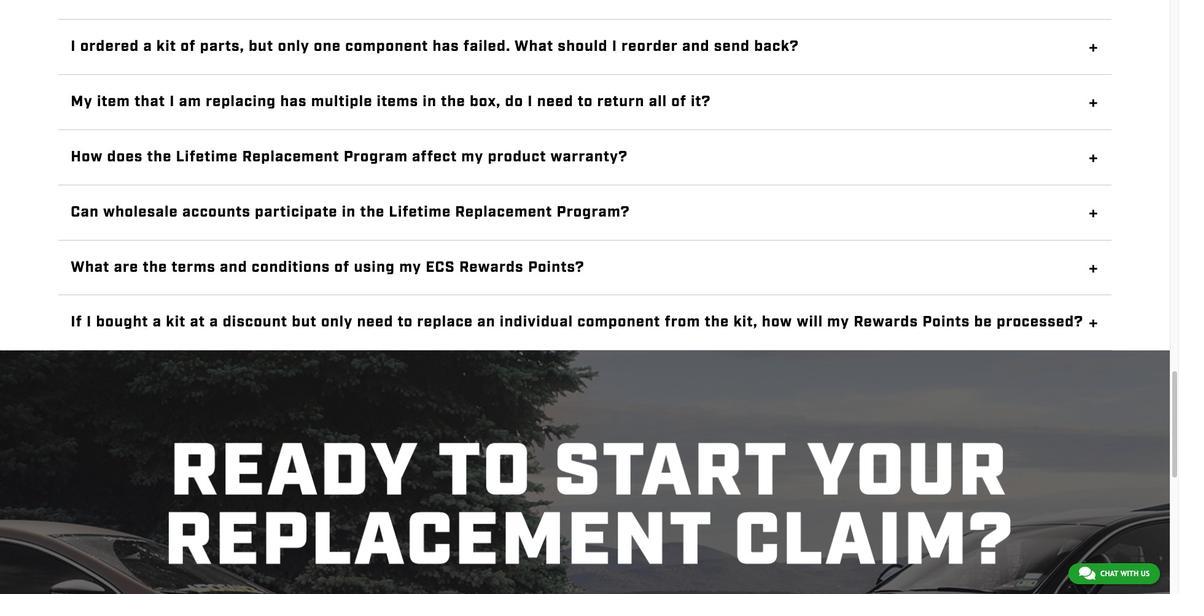 Task type: describe. For each thing, give the bounding box(es) containing it.
the up using
[[360, 203, 385, 222]]

i right if
[[87, 313, 92, 333]]

2 horizontal spatial a
[[210, 313, 219, 333]]

2 horizontal spatial of
[[672, 92, 687, 112]]

conditions
[[252, 258, 330, 277]]

1 horizontal spatial need
[[537, 92, 574, 112]]

affect
[[412, 147, 457, 167]]

1 horizontal spatial replacement
[[455, 203, 553, 222]]

comments image
[[1079, 566, 1096, 581]]

if i bought a kit at a discount but only need to replace an individual component from the kit, how will my rewards points be processed?
[[71, 313, 1084, 333]]

0 horizontal spatial need
[[357, 313, 394, 333]]

can wholesale accounts participate in the lifetime replacement program?
[[71, 203, 630, 222]]

1 horizontal spatial lifetime
[[389, 203, 451, 222]]

send
[[714, 37, 750, 57]]

the left kit,
[[705, 313, 730, 333]]

it?
[[691, 92, 711, 112]]

program
[[344, 147, 408, 167]]

box,
[[470, 92, 501, 112]]

chat with us
[[1101, 570, 1150, 579]]

multiple
[[311, 92, 373, 112]]

points?
[[528, 258, 585, 277]]

i right the do in the left of the page
[[528, 92, 533, 112]]

return
[[598, 92, 645, 112]]

ecs
[[426, 258, 455, 277]]

0 vertical spatial what
[[515, 37, 554, 57]]

1 horizontal spatial of
[[335, 258, 350, 277]]

my
[[71, 92, 93, 112]]

using
[[354, 258, 395, 277]]

1 horizontal spatial component
[[578, 313, 661, 333]]

0 vertical spatial lifetime
[[176, 147, 238, 167]]

how
[[71, 147, 103, 167]]

all
[[649, 92, 667, 112]]

0 vertical spatial component
[[345, 37, 429, 57]]

bought
[[96, 313, 149, 333]]

back?
[[755, 37, 799, 57]]

my item that i am replacing has multiple items in the box, do i need to return all of it?
[[71, 92, 711, 112]]

i left "am"
[[170, 92, 175, 112]]

1 horizontal spatial but
[[292, 313, 317, 333]]

be
[[975, 313, 993, 333]]

1 vertical spatial has
[[280, 92, 307, 112]]

warranty?
[[551, 147, 628, 167]]

0 horizontal spatial of
[[181, 37, 196, 57]]

1 horizontal spatial my
[[462, 147, 484, 167]]

program?
[[557, 203, 630, 222]]

am
[[179, 92, 202, 112]]

items
[[377, 92, 419, 112]]

do
[[505, 92, 524, 112]]

0 horizontal spatial a
[[143, 37, 152, 57]]

an
[[478, 313, 496, 333]]

product
[[488, 147, 547, 167]]



Task type: vqa. For each thing, say whether or not it's contained in the screenshot.
the ES#: 3618417
no



Task type: locate. For each thing, give the bounding box(es) containing it.
0 horizontal spatial and
[[220, 258, 247, 277]]

1 horizontal spatial only
[[321, 313, 353, 333]]

lifetime down the affect in the left of the page
[[389, 203, 451, 222]]

kit left at
[[166, 313, 186, 333]]

1 vertical spatial replacement
[[455, 203, 553, 222]]

but
[[249, 37, 274, 57], [292, 313, 317, 333]]

2 vertical spatial my
[[828, 313, 850, 333]]

my right will
[[828, 313, 850, 333]]

0 horizontal spatial rewards
[[460, 258, 524, 277]]

0 horizontal spatial component
[[345, 37, 429, 57]]

0 vertical spatial my
[[462, 147, 484, 167]]

kit
[[157, 37, 176, 57], [166, 313, 186, 333]]

discount
[[223, 313, 288, 333]]

that
[[134, 92, 165, 112]]

0 vertical spatial kit
[[157, 37, 176, 57]]

only down what are the terms and conditions of using my ecs rewards points?
[[321, 313, 353, 333]]

replacement
[[242, 147, 340, 167], [455, 203, 553, 222]]

and
[[683, 37, 710, 57], [220, 258, 247, 277]]

does
[[107, 147, 143, 167]]

0 horizontal spatial what
[[71, 258, 110, 277]]

of left parts,
[[181, 37, 196, 57]]

in right the participate
[[342, 203, 356, 222]]

a right ordered
[[143, 37, 152, 57]]

individual
[[500, 313, 573, 333]]

0 horizontal spatial lifetime
[[176, 147, 238, 167]]

0 vertical spatial has
[[433, 37, 460, 57]]

1 vertical spatial but
[[292, 313, 317, 333]]

0 vertical spatial but
[[249, 37, 274, 57]]

0 horizontal spatial in
[[342, 203, 356, 222]]

the right are
[[143, 258, 167, 277]]

0 vertical spatial to
[[578, 92, 593, 112]]

chat with us link
[[1069, 564, 1161, 585]]

0 horizontal spatial only
[[278, 37, 310, 57]]

i
[[71, 37, 76, 57], [612, 37, 618, 57], [170, 92, 175, 112], [528, 92, 533, 112], [87, 313, 92, 333]]

0 vertical spatial of
[[181, 37, 196, 57]]

are
[[114, 258, 139, 277]]

0 horizontal spatial replacement
[[242, 147, 340, 167]]

0 vertical spatial and
[[683, 37, 710, 57]]

replacement down product
[[455, 203, 553, 222]]

the right does
[[147, 147, 172, 167]]

what
[[515, 37, 554, 57], [71, 258, 110, 277]]

replacing
[[206, 92, 276, 112]]

how does the lifetime replacement program affect my product warranty?
[[71, 147, 628, 167]]

1 vertical spatial need
[[357, 313, 394, 333]]

processed?
[[997, 313, 1084, 333]]

my right the affect in the left of the page
[[462, 147, 484, 167]]

but right parts,
[[249, 37, 274, 57]]

should
[[558, 37, 608, 57]]

0 horizontal spatial has
[[280, 92, 307, 112]]

0 horizontal spatial but
[[249, 37, 274, 57]]

and right terms
[[220, 258, 247, 277]]

0 vertical spatial only
[[278, 37, 310, 57]]

1 vertical spatial component
[[578, 313, 661, 333]]

item
[[97, 92, 130, 112]]

1 vertical spatial what
[[71, 258, 110, 277]]

if
[[71, 313, 82, 333]]

lifetime
[[176, 147, 238, 167], [389, 203, 451, 222]]

lifetime up accounts
[[176, 147, 238, 167]]

2 vertical spatial of
[[335, 258, 350, 277]]

can
[[71, 203, 99, 222]]

only left the one
[[278, 37, 310, 57]]

in right items
[[423, 92, 437, 112]]

reorder
[[622, 37, 678, 57]]

component
[[345, 37, 429, 57], [578, 313, 661, 333]]

will
[[797, 313, 823, 333]]

1 vertical spatial kit
[[166, 313, 186, 333]]

but right the "discount"
[[292, 313, 317, 333]]

rewards right ecs at the top left
[[460, 258, 524, 277]]

only
[[278, 37, 310, 57], [321, 313, 353, 333]]

has left multiple
[[280, 92, 307, 112]]

the
[[441, 92, 466, 112], [147, 147, 172, 167], [360, 203, 385, 222], [143, 258, 167, 277], [705, 313, 730, 333]]

the left box,
[[441, 92, 466, 112]]

with
[[1121, 570, 1139, 579]]

points
[[923, 313, 970, 333]]

how
[[762, 313, 793, 333]]

2 horizontal spatial my
[[828, 313, 850, 333]]

1 vertical spatial in
[[342, 203, 356, 222]]

kit,
[[734, 313, 758, 333]]

replacement up the participate
[[242, 147, 340, 167]]

my left ecs at the top left
[[399, 258, 422, 277]]

1 vertical spatial rewards
[[854, 313, 919, 333]]

i right should
[[612, 37, 618, 57]]

accounts
[[182, 203, 251, 222]]

what right failed. at left top
[[515, 37, 554, 57]]

rewards left points
[[854, 313, 919, 333]]

parts,
[[200, 37, 244, 57]]

0 horizontal spatial my
[[399, 258, 422, 277]]

1 vertical spatial of
[[672, 92, 687, 112]]

need down using
[[357, 313, 394, 333]]

0 vertical spatial in
[[423, 92, 437, 112]]

1 horizontal spatial to
[[578, 92, 593, 112]]

a
[[143, 37, 152, 57], [153, 313, 162, 333], [210, 313, 219, 333]]

1 horizontal spatial and
[[683, 37, 710, 57]]

at
[[190, 313, 205, 333]]

a right at
[[210, 313, 219, 333]]

rewards
[[460, 258, 524, 277], [854, 313, 919, 333]]

0 vertical spatial rewards
[[460, 258, 524, 277]]

claim image
[[0, 351, 1170, 595]]

to left return
[[578, 92, 593, 112]]

from
[[665, 313, 701, 333]]

a right 'bought'
[[153, 313, 162, 333]]

1 horizontal spatial what
[[515, 37, 554, 57]]

of left using
[[335, 258, 350, 277]]

ordered
[[80, 37, 139, 57]]

of right "all"
[[672, 92, 687, 112]]

terms
[[172, 258, 216, 277]]

need right the do in the left of the page
[[537, 92, 574, 112]]

us
[[1141, 570, 1150, 579]]

0 horizontal spatial to
[[398, 313, 413, 333]]

1 horizontal spatial a
[[153, 313, 162, 333]]

wholesale
[[103, 203, 178, 222]]

chat
[[1101, 570, 1119, 579]]

failed.
[[464, 37, 511, 57]]

what left are
[[71, 258, 110, 277]]

1 vertical spatial lifetime
[[389, 203, 451, 222]]

0 vertical spatial need
[[537, 92, 574, 112]]

1 vertical spatial to
[[398, 313, 413, 333]]

1 horizontal spatial has
[[433, 37, 460, 57]]

in
[[423, 92, 437, 112], [342, 203, 356, 222]]

has
[[433, 37, 460, 57], [280, 92, 307, 112]]

i left ordered
[[71, 37, 76, 57]]

replace
[[417, 313, 473, 333]]

need
[[537, 92, 574, 112], [357, 313, 394, 333]]

one
[[314, 37, 341, 57]]

1 vertical spatial only
[[321, 313, 353, 333]]

has left failed. at left top
[[433, 37, 460, 57]]

0 vertical spatial replacement
[[242, 147, 340, 167]]

participate
[[255, 203, 338, 222]]

of
[[181, 37, 196, 57], [672, 92, 687, 112], [335, 258, 350, 277]]

to
[[578, 92, 593, 112], [398, 313, 413, 333]]

1 vertical spatial my
[[399, 258, 422, 277]]

what are the terms and conditions of using my ecs rewards points?
[[71, 258, 585, 277]]

1 horizontal spatial in
[[423, 92, 437, 112]]

my
[[462, 147, 484, 167], [399, 258, 422, 277], [828, 313, 850, 333]]

1 horizontal spatial rewards
[[854, 313, 919, 333]]

and left send
[[683, 37, 710, 57]]

kit left parts,
[[157, 37, 176, 57]]

i ordered a kit of parts, but only one component has failed.  what should i reorder and send back?
[[71, 37, 799, 57]]

to left replace
[[398, 313, 413, 333]]

1 vertical spatial and
[[220, 258, 247, 277]]



